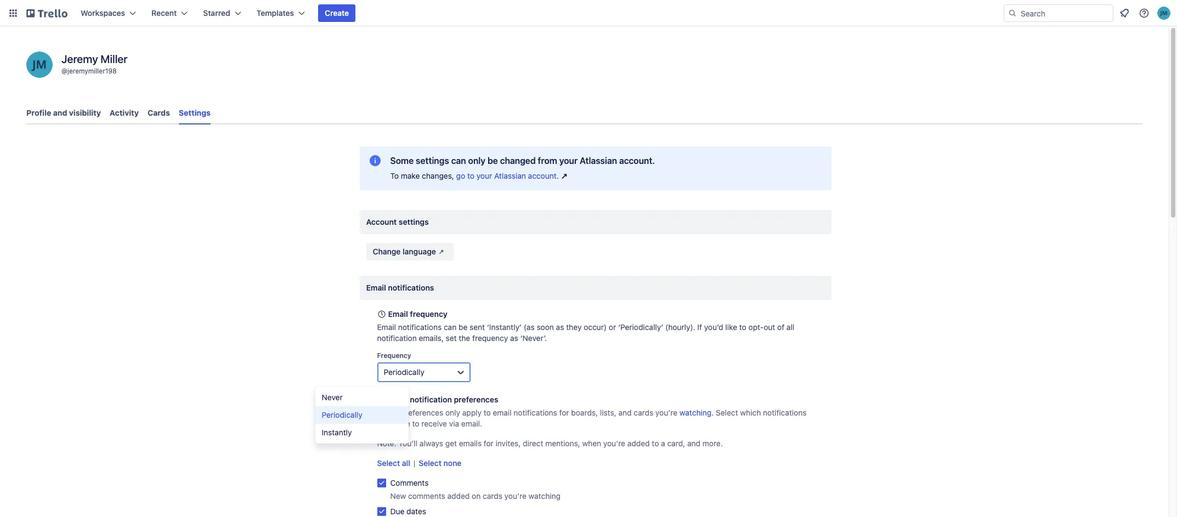 Task type: describe. For each thing, give the bounding box(es) containing it.
visibility
[[69, 108, 101, 117]]

notifications up "email frequency"
[[388, 283, 434, 292]]

more.
[[703, 439, 723, 448]]

0 vertical spatial preferences
[[454, 395, 499, 404]]

frequency
[[377, 352, 411, 360]]

always
[[420, 439, 443, 448]]

'never'.
[[521, 334, 547, 343]]

emails,
[[419, 334, 444, 343]]

recent button
[[145, 4, 194, 22]]

note: you'll always get emails for invites, direct mentions, when you're added to a card, and more.
[[377, 439, 723, 448]]

0 horizontal spatial watching
[[529, 492, 561, 501]]

get
[[446, 439, 457, 448]]

1 vertical spatial periodically
[[322, 410, 363, 420]]

email notification preferences
[[388, 395, 499, 404]]

(as
[[524, 323, 535, 332]]

workspaces
[[81, 8, 125, 18]]

1 horizontal spatial only
[[468, 156, 486, 166]]

new
[[390, 492, 406, 501]]

. select which notifications you'd like to receive via email.
[[377, 408, 807, 429]]

which
[[741, 408, 761, 418]]

none
[[444, 459, 462, 468]]

mentions,
[[546, 439, 580, 448]]

search image
[[1009, 9, 1017, 18]]

they
[[566, 323, 582, 332]]

if
[[698, 323, 702, 332]]

(hourly).
[[666, 323, 696, 332]]

'periodically'
[[618, 323, 664, 332]]

invites,
[[496, 439, 521, 448]]

the
[[459, 334, 470, 343]]

templates button
[[250, 4, 312, 22]]

change
[[373, 247, 401, 256]]

email.
[[461, 419, 482, 429]]

profile and visibility
[[26, 108, 101, 117]]

go to your atlassian account. link
[[456, 171, 570, 182]]

make
[[401, 171, 420, 181]]

instantly
[[322, 428, 352, 437]]

starred
[[203, 8, 230, 18]]

these
[[377, 408, 399, 418]]

activity link
[[110, 103, 139, 123]]

select all | select none
[[377, 459, 462, 468]]

changes,
[[422, 171, 454, 181]]

1 vertical spatial atlassian
[[494, 171, 526, 181]]

comments
[[408, 492, 445, 501]]

cards link
[[148, 103, 170, 123]]

create button
[[318, 4, 356, 22]]

notifications up direct
[[514, 408, 557, 418]]

out
[[764, 323, 776, 332]]

you'd inside email notifications can be sent 'instantly' (as soon as they occur) or 'periodically' (hourly). if you'd like to opt-out of all notification emails, set the frequency as 'never'.
[[704, 323, 724, 332]]

0 horizontal spatial select
[[377, 459, 400, 468]]

workspaces button
[[74, 4, 143, 22]]

email for email notification preferences
[[388, 395, 408, 404]]

note:
[[377, 439, 397, 448]]

you'll
[[399, 439, 418, 448]]

0 vertical spatial be
[[488, 156, 498, 166]]

1 vertical spatial notification
[[410, 395, 452, 404]]

can for settings
[[451, 156, 466, 166]]

receive
[[422, 419, 447, 429]]

occur)
[[584, 323, 607, 332]]

settings for some
[[416, 156, 449, 166]]

sent
[[470, 323, 485, 332]]

1 horizontal spatial for
[[560, 408, 569, 418]]

frequency inside email notifications can be sent 'instantly' (as soon as they occur) or 'periodically' (hourly). if you'd like to opt-out of all notification emails, set the frequency as 'never'.
[[473, 334, 508, 343]]

cards
[[148, 108, 170, 117]]

settings
[[179, 108, 211, 117]]

change language link
[[366, 243, 454, 261]]

0 horizontal spatial frequency
[[410, 310, 448, 319]]

due dates
[[390, 507, 426, 516]]

profile
[[26, 108, 51, 117]]

new comments added on cards you're watching
[[390, 492, 561, 501]]

to right go
[[468, 171, 475, 181]]

or
[[609, 323, 616, 332]]

2 horizontal spatial and
[[688, 439, 701, 448]]

lists,
[[600, 408, 617, 418]]

Search field
[[1017, 5, 1113, 21]]

these preferences only apply to email notifications for boards, lists, and cards you're watching
[[377, 408, 712, 418]]

@
[[61, 67, 68, 75]]

starred button
[[197, 4, 248, 22]]

on
[[472, 492, 481, 501]]

language
[[403, 247, 436, 256]]



Task type: locate. For each thing, give the bounding box(es) containing it.
0 vertical spatial watching
[[680, 408, 712, 418]]

jeremymiller198
[[68, 67, 117, 75]]

as left they
[[556, 323, 564, 332]]

when
[[582, 439, 602, 448]]

set
[[446, 334, 457, 343]]

1 vertical spatial frequency
[[473, 334, 508, 343]]

you're
[[656, 408, 678, 418], [604, 439, 626, 448], [505, 492, 527, 501]]

1 horizontal spatial cards
[[634, 408, 654, 418]]

periodically down frequency
[[384, 368, 425, 377]]

and right 'card,'
[[688, 439, 701, 448]]

periodically up instantly in the left of the page
[[322, 410, 363, 420]]

settings for account
[[399, 217, 429, 227]]

1 horizontal spatial periodically
[[384, 368, 425, 377]]

to left opt-
[[740, 323, 747, 332]]

1 vertical spatial only
[[446, 408, 460, 418]]

1 horizontal spatial be
[[488, 156, 498, 166]]

you're right 'on'
[[505, 492, 527, 501]]

account
[[366, 217, 397, 227]]

account.
[[619, 156, 655, 166], [528, 171, 559, 181]]

0 vertical spatial and
[[53, 108, 67, 117]]

1 vertical spatial as
[[510, 334, 518, 343]]

0 vertical spatial you're
[[656, 408, 678, 418]]

1 vertical spatial watching
[[529, 492, 561, 501]]

0 horizontal spatial your
[[477, 171, 492, 181]]

from
[[538, 156, 557, 166]]

notifications inside . select which notifications you'd like to receive via email.
[[763, 408, 807, 418]]

0 vertical spatial atlassian
[[580, 156, 617, 166]]

cards right 'on'
[[483, 492, 503, 501]]

1 vertical spatial and
[[619, 408, 632, 418]]

1 vertical spatial can
[[444, 323, 457, 332]]

only up the go to your atlassian account.
[[468, 156, 486, 166]]

due
[[390, 507, 405, 516]]

0 horizontal spatial like
[[398, 419, 410, 429]]

email notifications can be sent 'instantly' (as soon as they occur) or 'periodically' (hourly). if you'd like to opt-out of all notification emails, set the frequency as 'never'.
[[377, 323, 795, 343]]

1 vertical spatial cards
[[483, 492, 503, 501]]

go
[[456, 171, 465, 181]]

dates
[[407, 507, 426, 516]]

0 horizontal spatial cards
[[483, 492, 503, 501]]

card,
[[668, 439, 686, 448]]

cards
[[634, 408, 654, 418], [483, 492, 503, 501]]

be
[[488, 156, 498, 166], [459, 323, 468, 332]]

as down 'instantly'
[[510, 334, 518, 343]]

like left opt-
[[726, 323, 738, 332]]

atlassian
[[580, 156, 617, 166], [494, 171, 526, 181]]

select right .
[[716, 408, 738, 418]]

and
[[53, 108, 67, 117], [619, 408, 632, 418], [688, 439, 701, 448]]

email notifications
[[366, 283, 434, 292]]

notifications down "email frequency"
[[398, 323, 442, 332]]

0 horizontal spatial you're
[[505, 492, 527, 501]]

email up these at the left of the page
[[388, 395, 408, 404]]

'instantly'
[[487, 323, 522, 332]]

miller
[[101, 53, 128, 65]]

like inside email notifications can be sent 'instantly' (as soon as they occur) or 'periodically' (hourly). if you'd like to opt-out of all notification emails, set the frequency as 'never'.
[[726, 323, 738, 332]]

0 vertical spatial like
[[726, 323, 738, 332]]

settings up language
[[399, 217, 429, 227]]

0 vertical spatial frequency
[[410, 310, 448, 319]]

select all button
[[377, 458, 410, 469]]

activity
[[110, 108, 139, 117]]

only up via
[[446, 408, 460, 418]]

you'd
[[704, 323, 724, 332], [377, 419, 396, 429]]

comments
[[390, 479, 429, 488]]

frequency up 'emails,'
[[410, 310, 448, 319]]

like
[[726, 323, 738, 332], [398, 419, 410, 429]]

you'd inside . select which notifications you'd like to receive via email.
[[377, 419, 396, 429]]

email for email frequency
[[388, 310, 408, 319]]

you're left watching link
[[656, 408, 678, 418]]

watching down note: you'll always get emails for invites, direct mentions, when you're added to a card, and more.
[[529, 492, 561, 501]]

0 vertical spatial notification
[[377, 334, 417, 343]]

1 horizontal spatial account.
[[619, 156, 655, 166]]

0 horizontal spatial preferences
[[401, 408, 444, 418]]

email inside email notifications can be sent 'instantly' (as soon as they occur) or 'periodically' (hourly). if you'd like to opt-out of all notification emails, set the frequency as 'never'.
[[377, 323, 396, 332]]

1 horizontal spatial atlassian
[[580, 156, 617, 166]]

all left |
[[402, 459, 410, 468]]

select right |
[[419, 459, 442, 468]]

jeremy miller (jeremymiller198) image right open information menu image
[[1158, 7, 1171, 20]]

1 horizontal spatial and
[[619, 408, 632, 418]]

changed
[[500, 156, 536, 166]]

create
[[325, 8, 349, 18]]

1 horizontal spatial your
[[560, 156, 578, 166]]

jeremy miller (jeremymiller198) image left @
[[26, 52, 53, 78]]

can up set
[[444, 323, 457, 332]]

1 horizontal spatial you'd
[[704, 323, 724, 332]]

added left a on the bottom
[[628, 439, 650, 448]]

to inside . select which notifications you'd like to receive via email.
[[412, 419, 420, 429]]

1 horizontal spatial watching
[[680, 408, 712, 418]]

1 horizontal spatial as
[[556, 323, 564, 332]]

jeremy miller @ jeremymiller198
[[61, 53, 128, 75]]

email frequency
[[388, 310, 448, 319]]

1 horizontal spatial you're
[[604, 439, 626, 448]]

be up the go to your atlassian account.
[[488, 156, 498, 166]]

change language
[[373, 247, 436, 256]]

0 horizontal spatial be
[[459, 323, 468, 332]]

you'd right if
[[704, 323, 724, 332]]

for right emails
[[484, 439, 494, 448]]

1 vertical spatial added
[[448, 492, 470, 501]]

notification inside email notifications can be sent 'instantly' (as soon as they occur) or 'periodically' (hourly). if you'd like to opt-out of all notification emails, set the frequency as 'never'.
[[377, 334, 417, 343]]

and right lists, at the right of page
[[619, 408, 632, 418]]

to make changes,
[[390, 171, 456, 181]]

0 vertical spatial only
[[468, 156, 486, 166]]

and right "profile"
[[53, 108, 67, 117]]

0 horizontal spatial jeremy miller (jeremymiller198) image
[[26, 52, 53, 78]]

like down these at the left of the page
[[398, 419, 410, 429]]

1 vertical spatial for
[[484, 439, 494, 448]]

notifications right which
[[763, 408, 807, 418]]

to
[[390, 171, 399, 181]]

boards,
[[571, 408, 598, 418]]

1 vertical spatial preferences
[[401, 408, 444, 418]]

0 vertical spatial for
[[560, 408, 569, 418]]

to left a on the bottom
[[652, 439, 659, 448]]

1 horizontal spatial frequency
[[473, 334, 508, 343]]

cards right lists, at the right of page
[[634, 408, 654, 418]]

preferences up apply
[[454, 395, 499, 404]]

1 horizontal spatial select
[[419, 459, 442, 468]]

open information menu image
[[1139, 8, 1150, 19]]

0 horizontal spatial all
[[402, 459, 410, 468]]

primary element
[[0, 0, 1178, 26]]

email for email notifications can be sent 'instantly' (as soon as they occur) or 'periodically' (hourly). if you'd like to opt-out of all notification emails, set the frequency as 'never'.
[[377, 323, 396, 332]]

.
[[712, 408, 714, 418]]

1 horizontal spatial like
[[726, 323, 738, 332]]

back to home image
[[26, 4, 67, 22]]

jeremy miller (jeremymiller198) image
[[1158, 7, 1171, 20], [26, 52, 53, 78]]

apply
[[462, 408, 482, 418]]

you'd down these at the left of the page
[[377, 419, 396, 429]]

of
[[778, 323, 785, 332]]

select down note: at bottom left
[[377, 459, 400, 468]]

some settings can only be changed from your atlassian account.
[[390, 156, 655, 166]]

like inside . select which notifications you'd like to receive via email.
[[398, 419, 410, 429]]

your
[[560, 156, 578, 166], [477, 171, 492, 181]]

|
[[414, 459, 416, 468]]

2 vertical spatial you're
[[505, 492, 527, 501]]

can up go
[[451, 156, 466, 166]]

1 horizontal spatial all
[[787, 323, 795, 332]]

email
[[493, 408, 512, 418]]

your right go
[[477, 171, 492, 181]]

account settings
[[366, 217, 429, 227]]

templates
[[257, 8, 294, 18]]

never
[[322, 393, 343, 402]]

to
[[468, 171, 475, 181], [740, 323, 747, 332], [484, 408, 491, 418], [412, 419, 420, 429], [652, 439, 659, 448]]

0 vertical spatial you'd
[[704, 323, 724, 332]]

0 vertical spatial as
[[556, 323, 564, 332]]

0 vertical spatial can
[[451, 156, 466, 166]]

your right 'from'
[[560, 156, 578, 166]]

0 horizontal spatial periodically
[[322, 410, 363, 420]]

added
[[628, 439, 650, 448], [448, 492, 470, 501]]

watching up more.
[[680, 408, 712, 418]]

0 vertical spatial jeremy miller (jeremymiller198) image
[[1158, 7, 1171, 20]]

0 notifications image
[[1118, 7, 1132, 20]]

1 vertical spatial account.
[[528, 171, 559, 181]]

0 horizontal spatial for
[[484, 439, 494, 448]]

0 vertical spatial added
[[628, 439, 650, 448]]

1 vertical spatial all
[[402, 459, 410, 468]]

to left receive on the left bottom of page
[[412, 419, 420, 429]]

email for email notifications
[[366, 283, 386, 292]]

select inside . select which notifications you'd like to receive via email.
[[716, 408, 738, 418]]

be up the
[[459, 323, 468, 332]]

0 vertical spatial your
[[560, 156, 578, 166]]

added left 'on'
[[448, 492, 470, 501]]

email down change
[[366, 283, 386, 292]]

select
[[716, 408, 738, 418], [377, 459, 400, 468], [419, 459, 442, 468]]

to inside email notifications can be sent 'instantly' (as soon as they occur) or 'periodically' (hourly). if you'd like to opt-out of all notification emails, set the frequency as 'never'.
[[740, 323, 747, 332]]

notifications inside email notifications can be sent 'instantly' (as soon as they occur) or 'periodically' (hourly). if you'd like to opt-out of all notification emails, set the frequency as 'never'.
[[398, 323, 442, 332]]

atlassian right 'from'
[[580, 156, 617, 166]]

go to your atlassian account.
[[456, 171, 559, 181]]

0 vertical spatial all
[[787, 323, 795, 332]]

can
[[451, 156, 466, 166], [444, 323, 457, 332]]

1 vertical spatial you'd
[[377, 419, 396, 429]]

sm image
[[436, 246, 447, 257]]

settings link
[[179, 103, 211, 125]]

all
[[787, 323, 795, 332], [402, 459, 410, 468]]

to left email in the bottom of the page
[[484, 408, 491, 418]]

profile and visibility link
[[26, 103, 101, 123]]

soon
[[537, 323, 554, 332]]

0 horizontal spatial only
[[446, 408, 460, 418]]

direct
[[523, 439, 544, 448]]

frequency down sent
[[473, 334, 508, 343]]

1 vertical spatial like
[[398, 419, 410, 429]]

some
[[390, 156, 414, 166]]

1 vertical spatial settings
[[399, 217, 429, 227]]

email
[[366, 283, 386, 292], [388, 310, 408, 319], [377, 323, 396, 332], [388, 395, 408, 404]]

preferences up receive on the left bottom of page
[[401, 408, 444, 418]]

0 horizontal spatial added
[[448, 492, 470, 501]]

0 horizontal spatial atlassian
[[494, 171, 526, 181]]

notification up frequency
[[377, 334, 417, 343]]

can for notifications
[[444, 323, 457, 332]]

0 horizontal spatial and
[[53, 108, 67, 117]]

switch to… image
[[8, 8, 19, 19]]

all right the "of"
[[787, 323, 795, 332]]

email up frequency
[[377, 323, 396, 332]]

recent
[[151, 8, 177, 18]]

periodically
[[384, 368, 425, 377], [322, 410, 363, 420]]

you're right when
[[604, 439, 626, 448]]

0 horizontal spatial account.
[[528, 171, 559, 181]]

0 horizontal spatial as
[[510, 334, 518, 343]]

0 vertical spatial periodically
[[384, 368, 425, 377]]

1 vertical spatial jeremy miller (jeremymiller198) image
[[26, 52, 53, 78]]

1 horizontal spatial jeremy miller (jeremymiller198) image
[[1158, 7, 1171, 20]]

1 horizontal spatial preferences
[[454, 395, 499, 404]]

notification up receive on the left bottom of page
[[410, 395, 452, 404]]

settings up the changes,
[[416, 156, 449, 166]]

0 vertical spatial settings
[[416, 156, 449, 166]]

be inside email notifications can be sent 'instantly' (as soon as they occur) or 'periodically' (hourly). if you'd like to opt-out of all notification emails, set the frequency as 'never'.
[[459, 323, 468, 332]]

2 vertical spatial and
[[688, 439, 701, 448]]

watching
[[680, 408, 712, 418], [529, 492, 561, 501]]

0 horizontal spatial you'd
[[377, 419, 396, 429]]

email down email notifications
[[388, 310, 408, 319]]

select none button
[[419, 458, 462, 469]]

watching link
[[680, 408, 712, 418]]

2 horizontal spatial select
[[716, 408, 738, 418]]

0 vertical spatial cards
[[634, 408, 654, 418]]

1 vertical spatial you're
[[604, 439, 626, 448]]

2 horizontal spatial you're
[[656, 408, 678, 418]]

1 horizontal spatial added
[[628, 439, 650, 448]]

for
[[560, 408, 569, 418], [484, 439, 494, 448]]

atlassian down changed
[[494, 171, 526, 181]]

a
[[661, 439, 666, 448]]

all inside email notifications can be sent 'instantly' (as soon as they occur) or 'periodically' (hourly). if you'd like to opt-out of all notification emails, set the frequency as 'never'.
[[787, 323, 795, 332]]

1 vertical spatial be
[[459, 323, 468, 332]]

0 vertical spatial account.
[[619, 156, 655, 166]]

1 vertical spatial your
[[477, 171, 492, 181]]

via
[[449, 419, 459, 429]]

can inside email notifications can be sent 'instantly' (as soon as they occur) or 'periodically' (hourly). if you'd like to opt-out of all notification emails, set the frequency as 'never'.
[[444, 323, 457, 332]]

settings
[[416, 156, 449, 166], [399, 217, 429, 227]]

emails
[[459, 439, 482, 448]]

for left boards,
[[560, 408, 569, 418]]

jeremy
[[61, 53, 98, 65]]

preferences
[[454, 395, 499, 404], [401, 408, 444, 418]]



Task type: vqa. For each thing, say whether or not it's contained in the screenshot.
Show menu "icon"
no



